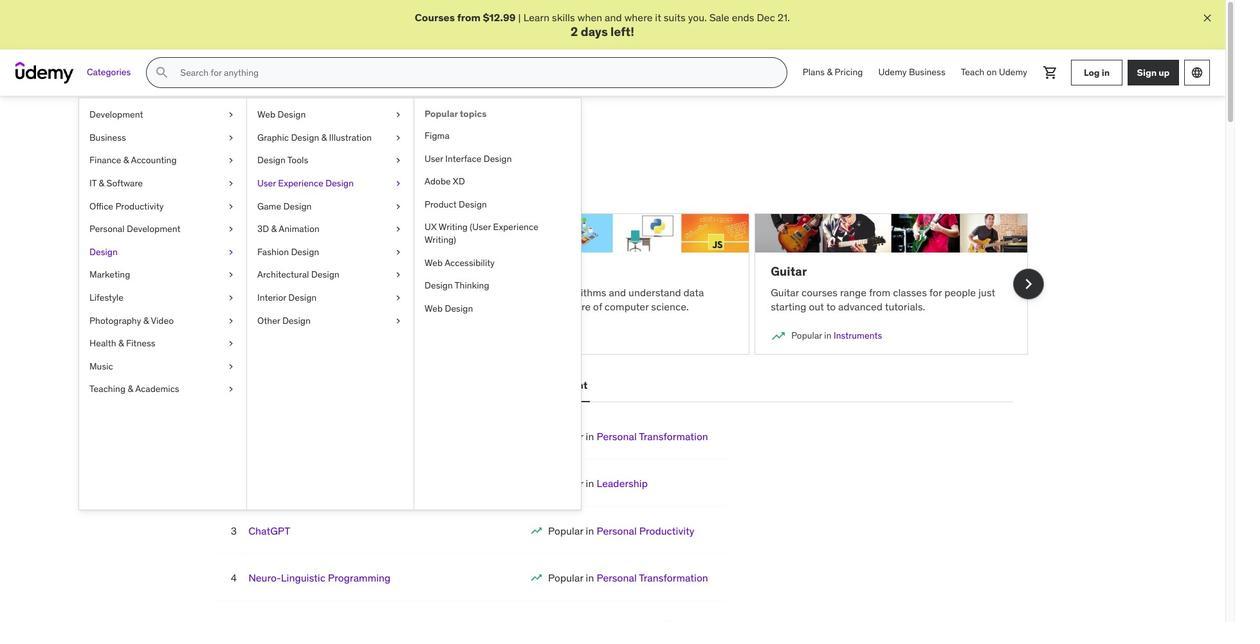 Task type: describe. For each thing, give the bounding box(es) containing it.
2 vertical spatial web
[[425, 303, 443, 314]]

how
[[423, 286, 442, 299]]

|
[[518, 11, 521, 24]]

in up popular in leadership
[[586, 430, 594, 443]]

in left leadership
[[586, 478, 594, 490]]

office productivity link
[[79, 195, 246, 218]]

design down animation
[[291, 246, 319, 258]]

user for user experience design
[[257, 178, 276, 189]]

leadership
[[597, 478, 648, 490]]

categories button
[[79, 57, 139, 88]]

machine learning
[[213, 264, 316, 279]]

personal for first personal transformation link
[[597, 430, 637, 443]]

fashion
[[257, 246, 289, 258]]

instruments link
[[834, 330, 882, 342]]

chatgpt link
[[248, 525, 290, 538]]

personal development for personal development button
[[477, 379, 588, 392]]

where
[[625, 11, 653, 24]]

Search for anything text field
[[178, 62, 771, 84]]

learn to build algorithms and understand data structures at the core of computer science.
[[492, 286, 704, 313]]

days
[[581, 24, 608, 39]]

popular in image for popular in personal transformation
[[530, 572, 543, 585]]

skills inside the courses from $12.99 | learn skills when and where it suits you. sale ends dec 21. 2 days left!
[[552, 11, 575, 24]]

completely
[[277, 164, 328, 177]]

xsmall image for fashion design
[[393, 246, 403, 259]]

xsmall image for teaching & academics
[[226, 384, 236, 396]]

tutorials.
[[885, 301, 925, 313]]

learn for algorithms
[[492, 286, 518, 299]]

just
[[979, 286, 996, 299]]

xsmall image for other design
[[393, 315, 403, 328]]

1 personal transformation link from the top
[[597, 430, 708, 443]]

new
[[330, 164, 349, 177]]

ends
[[732, 11, 754, 24]]

interior
[[257, 292, 286, 304]]

data
[[684, 286, 704, 299]]

teach
[[343, 286, 369, 299]]

popular in
[[234, 330, 274, 342]]

ux
[[425, 222, 437, 233]]

learning
[[265, 264, 316, 279]]

0 horizontal spatial skills
[[463, 164, 486, 177]]

algorithms
[[557, 286, 607, 299]]

personal for first personal transformation link from the bottom
[[597, 572, 637, 585]]

finance & accounting
[[89, 155, 177, 166]]

sale
[[709, 11, 730, 24]]

& for health & fitness
[[118, 338, 124, 349]]

music
[[89, 361, 113, 372]]

design down new
[[326, 178, 354, 189]]

design up the (user
[[459, 199, 487, 210]]

design up popular and trending topics
[[278, 109, 306, 120]]

at
[[542, 301, 551, 313]]

0 horizontal spatial web design link
[[247, 104, 414, 127]]

in left instruments link
[[824, 330, 832, 342]]

categories
[[87, 67, 131, 78]]

& for teaching & academics
[[128, 384, 133, 395]]

you.
[[688, 11, 707, 24]]

udemy inside teach on udemy link
[[999, 67, 1028, 78]]

thinking
[[455, 280, 489, 292]]

neuro-linguistic programming
[[248, 572, 391, 585]]

popular in image inside carousel element
[[213, 329, 229, 344]]

to inside guitar courses range from classes for people just starting out to advanced tutorials.
[[827, 301, 836, 313]]

popular inside user experience design element
[[425, 108, 458, 120]]

personal development for personal development "link"
[[89, 223, 181, 235]]

xsmall image for architectural design
[[393, 269, 403, 282]]

product
[[425, 199, 457, 210]]

2 personal transformation link from the top
[[597, 572, 708, 585]]

popular in personal transformation for first personal transformation link from the bottom
[[548, 572, 708, 585]]

business link
[[79, 127, 246, 150]]

personal development link
[[79, 218, 246, 241]]

user interface design link
[[414, 148, 581, 171]]

out
[[809, 301, 824, 313]]

xsmall image for interior design
[[393, 292, 403, 305]]

learn for popular and trending topics
[[197, 164, 223, 177]]

close image
[[1201, 12, 1214, 24]]

science.
[[651, 301, 689, 313]]

5 cell from the top
[[548, 619, 708, 623]]

bestselling
[[215, 379, 270, 392]]

chatgpt
[[248, 525, 290, 538]]

to left teach
[[332, 286, 341, 299]]

computers
[[371, 286, 421, 299]]

figma
[[425, 130, 450, 142]]

2
[[571, 24, 578, 39]]

from inside guitar courses range from classes for people just starting out to advanced tutorials.
[[869, 286, 891, 299]]

neuro-linguistic programming link
[[248, 572, 391, 585]]

core
[[571, 301, 591, 313]]

marketing
[[89, 269, 130, 281]]

xsmall image for health & fitness
[[226, 338, 236, 350]]

web design for web design link to the right
[[425, 303, 473, 314]]

teaching & academics link
[[79, 379, 246, 401]]

to right how
[[445, 286, 454, 299]]

pricing
[[835, 67, 863, 78]]

lifestyle link
[[79, 287, 246, 310]]

0 horizontal spatial topics
[[365, 127, 412, 147]]

existing
[[425, 164, 461, 177]]

0 vertical spatial web
[[257, 109, 275, 120]]

leadership link
[[597, 478, 648, 490]]

carousel element
[[197, 198, 1044, 371]]

it & software
[[89, 178, 143, 189]]

your
[[403, 164, 422, 177]]

transformation for first personal transformation link
[[639, 430, 708, 443]]

xsmall image for user experience design
[[393, 178, 403, 190]]

architectural design
[[257, 269, 340, 281]]

teaching & academics
[[89, 384, 179, 395]]

submit search image
[[155, 65, 170, 81]]

personal for personal productivity link
[[597, 525, 637, 538]]

2 cell from the top
[[548, 478, 648, 490]]

design down 'web accessibility'
[[425, 280, 453, 292]]

use statistical probability to teach computers how to learn from data.
[[213, 286, 454, 313]]

courses from $12.99 | learn skills when and where it suits you. sale ends dec 21. 2 days left!
[[415, 11, 790, 39]]

in down popular in personal productivity
[[586, 572, 594, 585]]

choose a language image
[[1191, 66, 1204, 79]]

other design
[[257, 315, 311, 327]]

popular topics
[[425, 108, 487, 120]]

design down design thinking
[[445, 303, 473, 314]]

it
[[89, 178, 97, 189]]

on
[[987, 67, 997, 78]]

xsmall image for finance & accounting
[[226, 155, 236, 167]]

& for 3d & animation
[[271, 223, 277, 235]]

graphic design & illustration link
[[247, 127, 414, 150]]

design down interior design
[[282, 315, 311, 327]]

teach
[[961, 67, 985, 78]]

design link
[[79, 241, 246, 264]]

popular in personal transformation for first personal transformation link
[[548, 430, 708, 443]]

user for user interface design
[[425, 153, 443, 164]]

interior design
[[257, 292, 317, 304]]

& for it & software
[[99, 178, 104, 189]]

product design link
[[414, 194, 581, 216]]

web design for left web design link
[[257, 109, 306, 120]]

photography
[[89, 315, 141, 327]]

design thinking link
[[414, 275, 581, 298]]

& for plans & pricing
[[827, 67, 833, 78]]

from inside the courses from $12.99 | learn skills when and where it suits you. sale ends dec 21. 2 days left!
[[457, 11, 481, 24]]

from inside use statistical probability to teach computers how to learn from data.
[[239, 301, 260, 313]]

design up marketing
[[89, 246, 118, 258]]

sign
[[1137, 67, 1157, 78]]

3
[[231, 525, 237, 538]]

3d & animation
[[257, 223, 320, 235]]

courses
[[415, 11, 455, 24]]

learn something completely new or improve your existing skills
[[197, 164, 486, 177]]

0 vertical spatial development
[[89, 109, 143, 120]]

development link
[[79, 104, 246, 127]]

xsmall image for business
[[226, 132, 236, 144]]

user experience design element
[[414, 99, 581, 510]]

it
[[655, 11, 661, 24]]

design down architectural design
[[288, 292, 317, 304]]



Task type: vqa. For each thing, say whether or not it's contained in the screenshot.
the topmost notes
no



Task type: locate. For each thing, give the bounding box(es) containing it.
personal transformation link up leadership
[[597, 430, 708, 443]]

0 vertical spatial popular in image
[[771, 329, 786, 344]]

structures
[[492, 301, 539, 313]]

2 transformation from the top
[[639, 572, 708, 585]]

popular and trending topics
[[197, 127, 412, 147]]

xsmall image inside music link
[[226, 361, 236, 373]]

bestselling button
[[213, 371, 273, 401]]

and up design tools
[[263, 127, 292, 147]]

4
[[231, 572, 237, 585]]

courses
[[802, 286, 838, 299]]

topics up figma link
[[460, 108, 487, 120]]

web design up 'graphic'
[[257, 109, 306, 120]]

1 vertical spatial web design link
[[414, 298, 581, 321]]

xsmall image inside photography & video link
[[226, 315, 236, 328]]

design down figma link
[[484, 153, 512, 164]]

& right plans
[[827, 67, 833, 78]]

learn left something
[[197, 164, 223, 177]]

& left video
[[143, 315, 149, 327]]

development for personal development "link"
[[127, 223, 181, 235]]

popular in personal productivity
[[548, 525, 695, 538]]

1 horizontal spatial udemy
[[999, 67, 1028, 78]]

& right it on the top of the page
[[99, 178, 104, 189]]

from left $12.99
[[457, 11, 481, 24]]

1 vertical spatial guitar
[[771, 286, 799, 299]]

popular
[[425, 108, 458, 120], [197, 127, 260, 147], [234, 330, 265, 342], [791, 330, 822, 342], [548, 430, 583, 443], [548, 478, 583, 490], [548, 525, 583, 538], [548, 572, 583, 585]]

user
[[425, 153, 443, 164], [257, 178, 276, 189]]

xsmall image inside development link
[[226, 109, 236, 121]]

personal inside button
[[477, 379, 520, 392]]

1 vertical spatial popular in image
[[530, 525, 543, 538]]

music link
[[79, 356, 246, 379]]

web down writing)
[[425, 257, 443, 269]]

popular in image for popular in instruments
[[771, 329, 786, 344]]

0 horizontal spatial udemy
[[879, 67, 907, 78]]

1 vertical spatial web design
[[425, 303, 473, 314]]

1 horizontal spatial experience
[[493, 222, 538, 233]]

xsmall image for marketing
[[226, 269, 236, 282]]

xsmall image inside personal development "link"
[[226, 223, 236, 236]]

xsmall image inside fashion design link
[[393, 246, 403, 259]]

learn
[[523, 11, 550, 24], [197, 164, 223, 177], [492, 286, 518, 299]]

1 transformation from the top
[[639, 430, 708, 443]]

to right the out
[[827, 301, 836, 313]]

animation
[[279, 223, 320, 235]]

0 vertical spatial web design link
[[247, 104, 414, 127]]

0 vertical spatial transformation
[[639, 430, 708, 443]]

user down figma
[[425, 153, 443, 164]]

udemy inside udemy business link
[[879, 67, 907, 78]]

log
[[1084, 67, 1100, 78]]

0 horizontal spatial learn
[[197, 164, 223, 177]]

statistical
[[234, 286, 278, 299]]

writing)
[[425, 234, 456, 246]]

xsmall image inside 3d & animation link
[[393, 223, 403, 236]]

other
[[257, 315, 280, 327]]

$12.99
[[483, 11, 516, 24]]

1 guitar from the top
[[771, 264, 807, 279]]

xsmall image for design
[[226, 246, 236, 259]]

video
[[151, 315, 174, 327]]

1 vertical spatial web
[[425, 257, 443, 269]]

interior design link
[[247, 287, 414, 310]]

game design
[[257, 200, 312, 212]]

1 horizontal spatial user
[[425, 153, 443, 164]]

topics up improve
[[365, 127, 412, 147]]

1 vertical spatial from
[[869, 286, 891, 299]]

probability
[[281, 286, 329, 299]]

xsmall image inside interior design link
[[393, 292, 403, 305]]

ux writing (user experience writing) link
[[414, 216, 581, 252]]

1 popular in personal transformation from the top
[[548, 430, 708, 443]]

personal transformation link down personal productivity link
[[597, 572, 708, 585]]

xsmall image for personal development
[[226, 223, 236, 236]]

0 horizontal spatial experience
[[278, 178, 323, 189]]

or
[[351, 164, 361, 177]]

design tools
[[257, 155, 308, 166]]

experience down the completely
[[278, 178, 323, 189]]

2 popular in personal transformation from the top
[[548, 572, 708, 585]]

0 vertical spatial and
[[605, 11, 622, 24]]

architectural
[[257, 269, 309, 281]]

2 udemy from the left
[[999, 67, 1028, 78]]

1 vertical spatial skills
[[463, 164, 486, 177]]

& right 'finance'
[[123, 155, 129, 166]]

popular in personal transformation down popular in personal productivity
[[548, 572, 708, 585]]

2 horizontal spatial from
[[869, 286, 891, 299]]

something
[[226, 164, 275, 177]]

guitar for guitar courses range from classes for people just starting out to advanced tutorials.
[[771, 286, 799, 299]]

1 udemy from the left
[[879, 67, 907, 78]]

web design link down thinking
[[414, 298, 581, 321]]

to
[[332, 286, 341, 299], [445, 286, 454, 299], [521, 286, 530, 299], [827, 301, 836, 313]]

1 vertical spatial transformation
[[639, 572, 708, 585]]

design
[[278, 109, 306, 120], [291, 132, 319, 143], [484, 153, 512, 164], [257, 155, 286, 166], [326, 178, 354, 189], [459, 199, 487, 210], [283, 200, 312, 212], [89, 246, 118, 258], [291, 246, 319, 258], [311, 269, 340, 281], [425, 280, 453, 292], [288, 292, 317, 304], [445, 303, 473, 314], [282, 315, 311, 327]]

popular in leadership
[[548, 478, 648, 490]]

academics
[[135, 384, 179, 395]]

xsmall image
[[226, 109, 236, 121], [393, 109, 403, 121], [226, 132, 236, 144], [393, 132, 403, 144], [393, 178, 403, 190], [226, 200, 236, 213], [393, 200, 403, 213], [393, 223, 403, 236], [226, 246, 236, 259], [393, 315, 403, 328], [226, 338, 236, 350], [226, 384, 236, 396]]

personal development button
[[474, 371, 590, 401]]

xsmall image inside user experience design link
[[393, 178, 403, 190]]

popular in image
[[771, 329, 786, 344], [530, 572, 543, 585]]

xsmall image inside lifestyle link
[[226, 292, 236, 305]]

1 horizontal spatial productivity
[[639, 525, 695, 538]]

& for finance & accounting
[[123, 155, 129, 166]]

design up animation
[[283, 200, 312, 212]]

starting
[[771, 301, 807, 313]]

fitness
[[126, 338, 155, 349]]

0 vertical spatial topics
[[460, 108, 487, 120]]

transformation for first personal transformation link from the bottom
[[639, 572, 708, 585]]

cell
[[548, 430, 708, 443], [548, 478, 648, 490], [548, 525, 695, 538], [548, 572, 708, 585], [548, 619, 708, 623]]

1 horizontal spatial skills
[[552, 11, 575, 24]]

xsmall image for game design
[[393, 200, 403, 213]]

xsmall image inside the graphic design & illustration link
[[393, 132, 403, 144]]

1 horizontal spatial popular in image
[[530, 525, 543, 538]]

0 horizontal spatial personal development
[[89, 223, 181, 235]]

in right log
[[1102, 67, 1110, 78]]

xsmall image for music
[[226, 361, 236, 373]]

udemy business
[[879, 67, 946, 78]]

in
[[1102, 67, 1110, 78], [267, 330, 274, 342], [824, 330, 832, 342], [586, 430, 594, 443], [586, 478, 594, 490], [586, 525, 594, 538], [586, 572, 594, 585]]

learn right |
[[523, 11, 550, 24]]

0 vertical spatial productivity
[[115, 200, 164, 212]]

development
[[89, 109, 143, 120], [127, 223, 181, 235], [522, 379, 588, 392]]

skills
[[552, 11, 575, 24], [463, 164, 486, 177]]

1 horizontal spatial web design link
[[414, 298, 581, 321]]

next image
[[1018, 274, 1039, 295]]

2 horizontal spatial learn
[[523, 11, 550, 24]]

trending
[[295, 127, 362, 147]]

1 vertical spatial learn
[[197, 164, 223, 177]]

1 vertical spatial productivity
[[639, 525, 695, 538]]

0 vertical spatial personal transformation link
[[597, 430, 708, 443]]

1 vertical spatial user
[[257, 178, 276, 189]]

in down popular in leadership
[[586, 525, 594, 538]]

0 vertical spatial guitar
[[771, 264, 807, 279]]

experience
[[278, 178, 323, 189], [493, 222, 538, 233]]

personal development inside personal development "link"
[[89, 223, 181, 235]]

1 vertical spatial topics
[[365, 127, 412, 147]]

xsmall image inside "architectural design" link
[[393, 269, 403, 282]]

web design down how
[[425, 303, 473, 314]]

design inside 'link'
[[283, 200, 312, 212]]

xsmall image inside 'marketing' link
[[226, 269, 236, 282]]

and inside the courses from $12.99 | learn skills when and where it suits you. sale ends dec 21. 2 days left!
[[605, 11, 622, 24]]

0 vertical spatial from
[[457, 11, 481, 24]]

classes
[[893, 286, 927, 299]]

up
[[1159, 67, 1170, 78]]

2 vertical spatial learn
[[492, 286, 518, 299]]

0 horizontal spatial popular in image
[[213, 329, 229, 344]]

left!
[[611, 24, 634, 39]]

health & fitness
[[89, 338, 155, 349]]

product design
[[425, 199, 487, 210]]

learn inside the learn to build algorithms and understand data structures at the core of computer science.
[[492, 286, 518, 299]]

web up 'graphic'
[[257, 109, 275, 120]]

development inside button
[[522, 379, 588, 392]]

web down how
[[425, 303, 443, 314]]

0 vertical spatial user
[[425, 153, 443, 164]]

development inside "link"
[[127, 223, 181, 235]]

2 vertical spatial from
[[239, 301, 260, 313]]

xsmall image inside other design link
[[393, 315, 403, 328]]

web design link up trending at the top left of the page
[[247, 104, 414, 127]]

0 vertical spatial learn
[[523, 11, 550, 24]]

xsmall image inside office productivity link
[[226, 200, 236, 213]]

& up design tools link
[[321, 132, 327, 143]]

& right teaching
[[128, 384, 133, 395]]

1 cell from the top
[[548, 430, 708, 443]]

machine
[[213, 264, 263, 279]]

marketing link
[[79, 264, 246, 287]]

0 horizontal spatial business
[[89, 132, 126, 143]]

linguistic
[[281, 572, 326, 585]]

teaching
[[89, 384, 126, 395]]

business up 'finance'
[[89, 132, 126, 143]]

udemy right on
[[999, 67, 1028, 78]]

xd
[[453, 176, 465, 187]]

design thinking
[[425, 280, 489, 292]]

plans & pricing
[[803, 67, 863, 78]]

popular in personal transformation up "leadership" link
[[548, 430, 708, 443]]

to inside the learn to build algorithms and understand data structures at the core of computer science.
[[521, 286, 530, 299]]

udemy right pricing
[[879, 67, 907, 78]]

xsmall image inside design tools link
[[393, 155, 403, 167]]

business left the teach
[[909, 67, 946, 78]]

guitar inside guitar courses range from classes for people just starting out to advanced tutorials.
[[771, 286, 799, 299]]

xsmall image inside teaching & academics link
[[226, 384, 236, 396]]

user down something
[[257, 178, 276, 189]]

1 vertical spatial business
[[89, 132, 126, 143]]

1 vertical spatial experience
[[493, 222, 538, 233]]

xsmall image inside it & software link
[[226, 178, 236, 190]]

xsmall image for web design
[[393, 109, 403, 121]]

0 vertical spatial popular in personal transformation
[[548, 430, 708, 443]]

1 horizontal spatial web design
[[425, 303, 473, 314]]

experience down product design link
[[493, 222, 538, 233]]

xsmall image inside 'health & fitness' link
[[226, 338, 236, 350]]

0 vertical spatial popular in image
[[213, 329, 229, 344]]

1 vertical spatial popular in image
[[530, 572, 543, 585]]

log in link
[[1071, 60, 1123, 86]]

xsmall image inside the finance & accounting link
[[226, 155, 236, 167]]

1 vertical spatial and
[[263, 127, 292, 147]]

from up advanced
[[869, 286, 891, 299]]

design down fashion design link at the left top of page
[[311, 269, 340, 281]]

4 cell from the top
[[548, 572, 708, 585]]

0 vertical spatial skills
[[552, 11, 575, 24]]

& right 3d on the left top
[[271, 223, 277, 235]]

interface
[[445, 153, 481, 164]]

xsmall image inside business link
[[226, 132, 236, 144]]

1 vertical spatial popular in personal transformation
[[548, 572, 708, 585]]

xsmall image for lifestyle
[[226, 292, 236, 305]]

and inside the learn to build algorithms and understand data structures at the core of computer science.
[[609, 286, 626, 299]]

shopping cart with 0 items image
[[1043, 65, 1058, 81]]

0 horizontal spatial popular in image
[[530, 572, 543, 585]]

experience inside ux writing (user experience writing)
[[493, 222, 538, 233]]

to up structures
[[521, 286, 530, 299]]

xsmall image for office productivity
[[226, 200, 236, 213]]

adobe
[[425, 176, 451, 187]]

sign up link
[[1128, 60, 1179, 86]]

popular in image
[[213, 329, 229, 344], [530, 525, 543, 538]]

xsmall image inside design link
[[226, 246, 236, 259]]

design up tools
[[291, 132, 319, 143]]

from down statistical
[[239, 301, 260, 313]]

1 vertical spatial personal transformation link
[[597, 572, 708, 585]]

xsmall image for development
[[226, 109, 236, 121]]

web design inside user experience design element
[[425, 303, 473, 314]]

popular in image inside carousel element
[[771, 329, 786, 344]]

21.
[[778, 11, 790, 24]]

development for personal development button
[[522, 379, 588, 392]]

and up computer
[[609, 286, 626, 299]]

udemy image
[[15, 62, 74, 84]]

tools
[[287, 155, 308, 166]]

0 horizontal spatial web design
[[257, 109, 306, 120]]

design down 'graphic'
[[257, 155, 286, 166]]

3 cell from the top
[[548, 525, 695, 538]]

health & fitness link
[[79, 333, 246, 356]]

finance
[[89, 155, 121, 166]]

0 vertical spatial experience
[[278, 178, 323, 189]]

it & software link
[[79, 172, 246, 195]]

personal development
[[89, 223, 181, 235], [477, 379, 588, 392]]

1 horizontal spatial learn
[[492, 286, 518, 299]]

2 vertical spatial and
[[609, 286, 626, 299]]

0 horizontal spatial productivity
[[115, 200, 164, 212]]

& for photography & video
[[143, 315, 149, 327]]

office
[[89, 200, 113, 212]]

2 vertical spatial development
[[522, 379, 588, 392]]

xsmall image
[[226, 155, 236, 167], [393, 155, 403, 167], [226, 178, 236, 190], [226, 223, 236, 236], [393, 246, 403, 259], [226, 269, 236, 282], [393, 269, 403, 282], [226, 292, 236, 305], [393, 292, 403, 305], [226, 315, 236, 328], [226, 361, 236, 373]]

learn up structures
[[492, 286, 518, 299]]

0 vertical spatial personal development
[[89, 223, 181, 235]]

xsmall image inside game design 'link'
[[393, 200, 403, 213]]

3d
[[257, 223, 269, 235]]

1 horizontal spatial business
[[909, 67, 946, 78]]

graphic
[[257, 132, 289, 143]]

1 vertical spatial development
[[127, 223, 181, 235]]

0 vertical spatial business
[[909, 67, 946, 78]]

1 horizontal spatial popular in image
[[771, 329, 786, 344]]

xsmall image for it & software
[[226, 178, 236, 190]]

1 horizontal spatial personal development
[[477, 379, 588, 392]]

1 horizontal spatial from
[[457, 11, 481, 24]]

0 horizontal spatial from
[[239, 301, 260, 313]]

accessibility
[[445, 257, 495, 269]]

xsmall image for photography & video
[[226, 315, 236, 328]]

personal development inside personal development button
[[477, 379, 588, 392]]

web accessibility
[[425, 257, 495, 269]]

in down other
[[267, 330, 274, 342]]

topics inside user experience design element
[[460, 108, 487, 120]]

learn inside the courses from $12.99 | learn skills when and where it suits you. sale ends dec 21. 2 days left!
[[523, 11, 550, 24]]

xsmall image for 3d & animation
[[393, 223, 403, 236]]

0 vertical spatial web design
[[257, 109, 306, 120]]

&
[[827, 67, 833, 78], [321, 132, 327, 143], [123, 155, 129, 166], [99, 178, 104, 189], [271, 223, 277, 235], [143, 315, 149, 327], [118, 338, 124, 349], [128, 384, 133, 395]]

game
[[257, 200, 281, 212]]

and up left!
[[605, 11, 622, 24]]

guitar for guitar
[[771, 264, 807, 279]]

1 horizontal spatial topics
[[460, 108, 487, 120]]

illustration
[[329, 132, 372, 143]]

& right health
[[118, 338, 124, 349]]

xsmall image inside web design link
[[393, 109, 403, 121]]

office productivity
[[89, 200, 164, 212]]

xsmall image for graphic design & illustration
[[393, 132, 403, 144]]

xsmall image for design tools
[[393, 155, 403, 167]]

personal inside "link"
[[89, 223, 125, 235]]

other design link
[[247, 310, 414, 333]]

photography & video link
[[79, 310, 246, 333]]

0 horizontal spatial user
[[257, 178, 276, 189]]

2 guitar from the top
[[771, 286, 799, 299]]

1 vertical spatial personal development
[[477, 379, 588, 392]]



